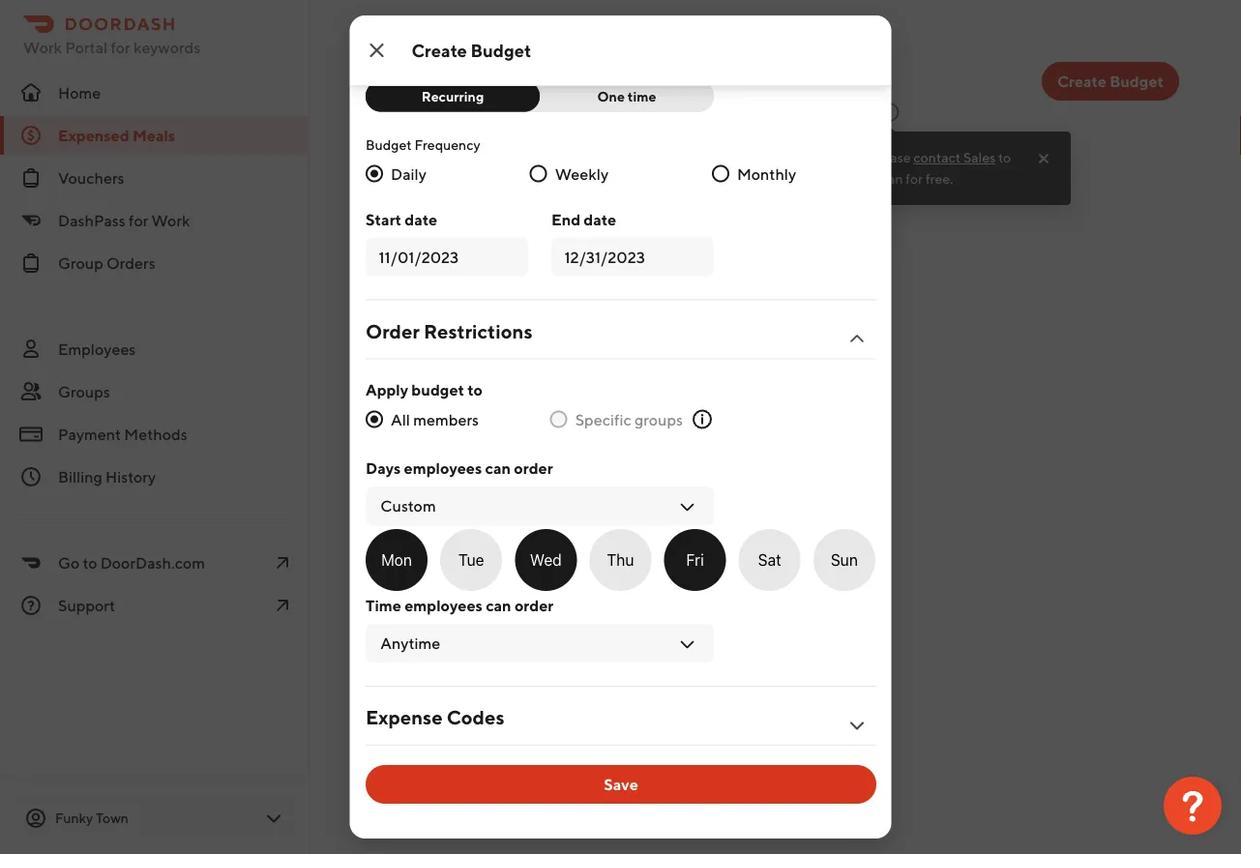 Task type: describe. For each thing, give the bounding box(es) containing it.
1 vertical spatial work
[[151, 211, 190, 230]]

frequency
[[414, 136, 480, 152]]

0 vertical spatial order
[[396, 160, 434, 178]]

end date
[[551, 210, 616, 228]]

time
[[365, 597, 401, 615]]

billing history
[[58, 468, 156, 486]]

to get unlimited access, please contact sales
[[723, 150, 996, 166]]

go
[[58, 554, 80, 573]]

portal
[[65, 38, 108, 57]]

save
[[604, 776, 638, 794]]

go to doordash.com link
[[0, 544, 310, 583]]

days employees can order
[[365, 459, 553, 478]]

please
[[872, 150, 911, 166]]

billing
[[58, 468, 102, 486]]

added.
[[558, 160, 606, 178]]

end
[[551, 210, 580, 228]]

0 vertical spatial budget
[[437, 160, 489, 178]]

start date
[[365, 210, 437, 228]]

your
[[570, 102, 601, 121]]

home
[[58, 84, 101, 102]]

group
[[58, 254, 103, 272]]

vouchers
[[58, 169, 124, 187]]

days
[[365, 459, 401, 478]]

one time
[[597, 88, 656, 104]]

payment methods link
[[0, 415, 310, 454]]

Specific groups radio
[[550, 411, 567, 428]]

1 horizontal spatial expensed
[[372, 63, 511, 99]]

to left an
[[777, 171, 790, 187]]

has
[[492, 160, 516, 178]]

dashpass for work
[[58, 211, 190, 230]]

date for end date
[[584, 210, 616, 228]]

billing history link
[[0, 458, 310, 497]]

out
[[488, 102, 512, 121]]

to right sales
[[999, 150, 1012, 166]]

group orders
[[58, 254, 155, 272]]

time
[[627, 88, 656, 104]]

created
[[422, 102, 476, 121]]

date for start date
[[404, 210, 437, 228]]

for inside to upgrade to an enterprise plan for free.
[[906, 171, 923, 187]]

unlimited
[[764, 150, 822, 166]]

apply
[[365, 380, 408, 399]]

vouchers link
[[0, 159, 310, 197]]

Start date text field
[[378, 245, 515, 269]]

members
[[413, 410, 479, 429]]

open resource center image
[[1164, 777, 1222, 835]]

to inside 'link'
[[83, 554, 97, 573]]

group orders link
[[0, 244, 310, 283]]

employees link
[[0, 330, 310, 369]]

time employees can order
[[365, 597, 553, 615]]

order for days employees can order
[[514, 459, 553, 478]]

order restrictions
[[365, 320, 532, 343]]

Spending limit (up to  $150.00 per person) text field
[[380, 0, 699, 23]]

to up members
[[467, 380, 482, 399]]

access,
[[825, 150, 869, 166]]

been
[[519, 160, 555, 178]]

expense codes
[[365, 707, 504, 729]]

you've created 1 out of 10 of your allotted expensed meals and vouchers.
[[372, 102, 874, 121]]

create budget button
[[1042, 62, 1180, 101]]

enterprise
[[810, 171, 874, 187]]

employees for days
[[404, 459, 482, 478]]

all members
[[391, 410, 479, 429]]

expense
[[365, 707, 442, 729]]

sales
[[964, 150, 996, 166]]

dashpass for work link
[[0, 201, 310, 240]]

budget frequency
[[365, 136, 480, 152]]

vouchers.
[[807, 102, 874, 121]]

1 of from the left
[[515, 102, 529, 121]]

specific
[[575, 410, 631, 429]]

can for days employees can order
[[485, 459, 511, 478]]

methods
[[124, 425, 187, 444]]

employees for time
[[404, 597, 482, 615]]

contact sales link
[[914, 148, 996, 167]]

budget inside button
[[1110, 72, 1164, 90]]

free.
[[926, 171, 954, 187]]

restrictions
[[423, 320, 532, 343]]

1 vertical spatial expensed
[[58, 126, 129, 145]]

daily
[[391, 165, 426, 183]]

0 vertical spatial work
[[23, 38, 62, 57]]

to
[[723, 150, 738, 166]]

order for time employees can order
[[514, 597, 553, 615]]

type
[[414, 55, 442, 71]]

codes
[[446, 707, 504, 729]]

payment methods
[[58, 425, 187, 444]]

close tooltip image
[[1037, 151, 1052, 166]]

create inside button
[[1058, 72, 1107, 90]]

expensed
[[662, 102, 730, 121]]

no
[[372, 160, 393, 178]]

Daily radio
[[365, 165, 383, 182]]

save button
[[365, 766, 876, 804]]

payment
[[58, 425, 121, 444]]

history
[[106, 468, 156, 486]]

support link
[[0, 587, 310, 625]]

to upgrade to an enterprise plan for free.
[[723, 150, 1012, 187]]



Task type: locate. For each thing, give the bounding box(es) containing it.
employees
[[404, 459, 482, 478], [404, 597, 482, 615]]

budget up 'all members'
[[411, 380, 464, 399]]

no order budget has been added.
[[372, 160, 606, 178]]

one
[[597, 88, 625, 104]]

support
[[58, 597, 115, 615]]

2 vertical spatial order
[[514, 597, 553, 615]]

0 vertical spatial expensed
[[372, 63, 511, 99]]

date right end
[[584, 210, 616, 228]]

One time button
[[528, 81, 714, 112]]

Recurring button
[[365, 81, 540, 112]]

2 of from the left
[[552, 102, 566, 121]]

1 horizontal spatial work
[[151, 211, 190, 230]]

groups link
[[0, 373, 310, 411]]

1 employees from the top
[[404, 459, 482, 478]]

specific groups
[[575, 410, 683, 429]]

1 vertical spatial create budget
[[1058, 72, 1164, 90]]

expensed meals link
[[0, 116, 310, 155]]

for right portal
[[111, 38, 130, 57]]

an
[[793, 171, 808, 187]]

0 horizontal spatial work
[[23, 38, 62, 57]]

0 horizontal spatial create budget
[[412, 40, 532, 60]]

None checkbox
[[365, 529, 427, 591], [440, 529, 502, 591], [589, 529, 651, 591], [664, 529, 726, 591], [739, 529, 801, 591], [813, 529, 875, 591], [365, 529, 427, 591], [440, 529, 502, 591], [589, 529, 651, 591], [664, 529, 726, 591], [739, 529, 801, 591], [813, 529, 875, 591]]

0 vertical spatial for
[[111, 38, 130, 57]]

work left portal
[[23, 38, 62, 57]]

1 vertical spatial order
[[514, 459, 553, 478]]

create budget
[[412, 40, 532, 60], [1058, 72, 1164, 90]]

1 vertical spatial budget
[[411, 380, 464, 399]]

groups
[[58, 383, 110, 401]]

10
[[532, 102, 549, 121]]

1 vertical spatial meals
[[132, 126, 175, 145]]

tooltip
[[708, 126, 1071, 205]]

0 vertical spatial create budget
[[412, 40, 532, 60]]

0 horizontal spatial date
[[404, 210, 437, 228]]

recurring
[[421, 88, 484, 104]]

budget type
[[365, 55, 442, 71]]

0 horizontal spatial meals
[[132, 126, 175, 145]]

dashpass
[[58, 211, 126, 230]]

meals
[[517, 63, 600, 99], [132, 126, 175, 145]]

0 horizontal spatial create
[[412, 40, 467, 60]]

order
[[396, 160, 434, 178], [514, 459, 553, 478], [514, 597, 553, 615]]

expense codes-open section button image
[[845, 714, 869, 738]]

1 horizontal spatial meals
[[517, 63, 600, 99]]

you've
[[372, 102, 419, 121]]

date
[[404, 210, 437, 228], [584, 210, 616, 228]]

meals up 10
[[517, 63, 600, 99]]

date right start
[[404, 210, 437, 228]]

2 can from the top
[[486, 597, 511, 615]]

2 date from the left
[[584, 210, 616, 228]]

1 horizontal spatial expensed meals
[[372, 63, 600, 99]]

1
[[479, 102, 485, 121]]

and
[[777, 102, 804, 121]]

budget
[[437, 160, 489, 178], [411, 380, 464, 399]]

1 horizontal spatial create budget
[[1058, 72, 1164, 90]]

Weekly radio
[[530, 165, 547, 182]]

1 vertical spatial for
[[906, 171, 923, 187]]

employees down members
[[404, 459, 482, 478]]

doordash.com
[[100, 554, 205, 573]]

work
[[23, 38, 62, 57], [151, 211, 190, 230]]

order
[[365, 320, 419, 343]]

go to doordash.com
[[58, 554, 205, 573]]

0 horizontal spatial expensed meals
[[58, 126, 175, 145]]

close section button image
[[845, 328, 869, 351]]

1 vertical spatial employees
[[404, 597, 482, 615]]

close create budget image
[[365, 39, 389, 62]]

1 date from the left
[[404, 210, 437, 228]]

meals down home link
[[132, 126, 175, 145]]

start
[[365, 210, 401, 228]]

create budget inside create budget button
[[1058, 72, 1164, 90]]

of
[[515, 102, 529, 121], [552, 102, 566, 121]]

budget type option group
[[365, 81, 714, 112]]

allotted
[[604, 102, 659, 121]]

1 vertical spatial can
[[486, 597, 511, 615]]

for up 'orders' on the left of page
[[129, 211, 148, 230]]

0 vertical spatial create
[[412, 40, 467, 60]]

1 horizontal spatial of
[[552, 102, 566, 121]]

get
[[740, 150, 761, 166]]

1 horizontal spatial date
[[584, 210, 616, 228]]

keywords
[[133, 38, 201, 57]]

work down vouchers link
[[151, 211, 190, 230]]

meals
[[733, 102, 774, 121]]

budget
[[471, 40, 532, 60], [365, 55, 411, 71], [1110, 72, 1164, 90], [365, 136, 411, 152]]

1 vertical spatial create
[[1058, 72, 1107, 90]]

None checkbox
[[515, 529, 577, 591]]

apply budget to
[[365, 380, 482, 399]]

expensed up vouchers
[[58, 126, 129, 145]]

expensed
[[372, 63, 511, 99], [58, 126, 129, 145]]

for
[[111, 38, 130, 57], [906, 171, 923, 187], [129, 211, 148, 230]]

expensed meals
[[372, 63, 600, 99], [58, 126, 175, 145]]

for right plan
[[906, 171, 923, 187]]

work portal for keywords
[[23, 38, 201, 57]]

of left 10
[[515, 102, 529, 121]]

End date text field
[[564, 245, 701, 269]]

groups
[[634, 410, 683, 429]]

can
[[485, 459, 511, 478], [486, 597, 511, 615]]

can for time employees can order
[[486, 597, 511, 615]]

0 vertical spatial expensed meals
[[372, 63, 600, 99]]

0 vertical spatial meals
[[517, 63, 600, 99]]

All members radio
[[365, 411, 383, 428]]

all
[[391, 410, 410, 429]]

1 vertical spatial expensed meals
[[58, 126, 175, 145]]

dialog containing order restrictions
[[350, 0, 892, 839]]

orders
[[106, 254, 155, 272]]

of right 10
[[552, 102, 566, 121]]

to right go
[[83, 554, 97, 573]]

0 vertical spatial can
[[485, 459, 511, 478]]

to
[[999, 150, 1012, 166], [777, 171, 790, 187], [467, 380, 482, 399], [83, 554, 97, 573]]

1 can from the top
[[485, 459, 511, 478]]

0 horizontal spatial expensed
[[58, 126, 129, 145]]

2 employees from the top
[[404, 597, 482, 615]]

expensed up the created
[[372, 63, 511, 99]]

upgrade
[[723, 171, 775, 187]]

dialog
[[350, 0, 892, 839]]

monthly
[[737, 165, 796, 183]]

plan
[[877, 171, 904, 187]]

budget down frequency
[[437, 160, 489, 178]]

0 vertical spatial employees
[[404, 459, 482, 478]]

employees right time
[[404, 597, 482, 615]]

0 horizontal spatial of
[[515, 102, 529, 121]]

expensed meals up 1
[[372, 63, 600, 99]]

home link
[[0, 74, 310, 112]]

tooltip containing to get unlimited access, please
[[708, 126, 1071, 205]]

2 vertical spatial for
[[129, 211, 148, 230]]

expensed meals up vouchers
[[58, 126, 175, 145]]

weekly
[[555, 165, 608, 183]]

Monthly radio
[[712, 165, 729, 182]]

contact
[[914, 150, 961, 166]]

1 horizontal spatial create
[[1058, 72, 1107, 90]]



Task type: vqa. For each thing, say whether or not it's contained in the screenshot.
GIFT CARDS IMAGE
no



